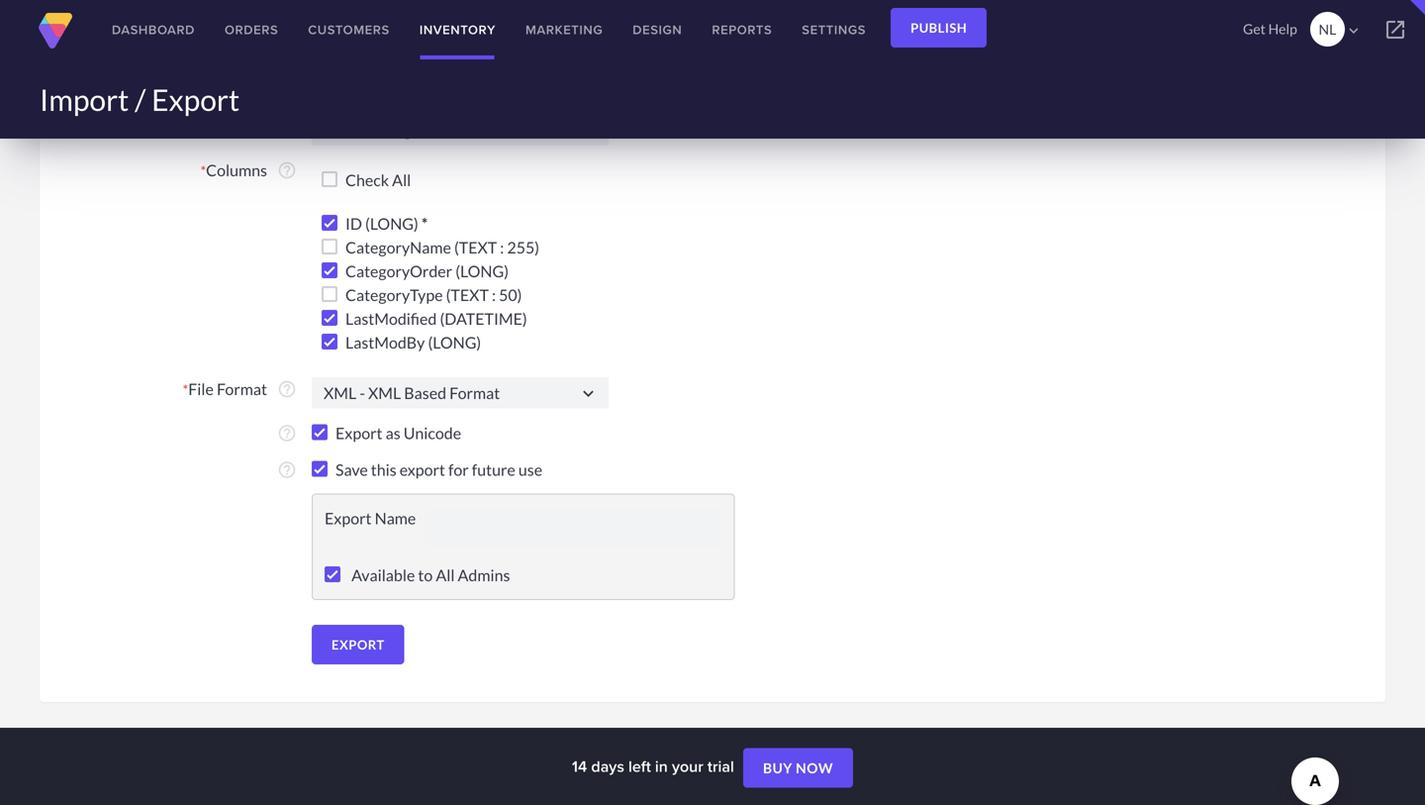 Task type: vqa. For each thing, say whether or not it's contained in the screenshot.
Lastmodby (Long) at top left
yes



Task type: describe. For each thing, give the bounding box(es) containing it.
from
[[231, 116, 267, 136]]

2 help_outline from the top
[[277, 160, 297, 180]]

* file format help_outline
[[183, 379, 297, 399]]

left
[[629, 755, 651, 778]]

0 vertical spatial import
[[154, 14, 204, 34]]

save this export for future use
[[336, 460, 543, 479]]

1 vertical spatial import
[[40, 82, 129, 117]]

categoryorder
[[346, 261, 453, 281]]

dashboard
[[112, 20, 195, 39]]

(text for categoryname
[[454, 238, 497, 257]]

check all
[[346, 170, 411, 190]]

use
[[519, 460, 543, 479]]

* for help_outline
[[201, 162, 206, 179]]

reports
[[712, 20, 773, 39]]

unicode
[[404, 423, 462, 443]]

14 days left in your trial
[[572, 755, 739, 778]]

import / export
[[40, 82, 240, 117]]

this
[[371, 460, 397, 479]]

* up 'categoryname (text : 255)' in the top left of the page
[[422, 214, 428, 233]]

standard export
[[252, 14, 380, 34]]

save
[[336, 460, 368, 479]]

4 help_outline from the top
[[277, 423, 297, 443]]

standard export link
[[228, 0, 404, 48]]

0 horizontal spatial all
[[392, 170, 411, 190]]

categoryorder (long)
[[346, 261, 509, 281]]

export
[[400, 460, 445, 479]]

lastmodified (datetime)
[[346, 309, 527, 328]]

standard for standard import
[[78, 14, 150, 34]]

inventory
[[420, 20, 496, 39]]

3 help_outline from the top
[[277, 379, 297, 399]]

categorytype (text : 50)
[[346, 285, 522, 304]]

: for 50)
[[492, 285, 496, 304]]

dashboard link
[[97, 0, 210, 59]]

/
[[135, 82, 146, 117]]

admins
[[458, 565, 510, 585]]

export name
[[325, 508, 419, 528]]

orders
[[225, 20, 279, 39]]

standard import
[[78, 14, 204, 34]]

name
[[375, 508, 416, 528]]

publish
[[911, 20, 968, 36]]

id
[[346, 214, 362, 233]]

settings
[[802, 20, 866, 39]]

(datetime)
[[440, 309, 527, 328]]

now
[[796, 760, 834, 776]]

columns
[[206, 160, 267, 180]]

categoryname
[[346, 238, 451, 257]]

export right /
[[152, 82, 240, 117]]

in for left
[[655, 755, 668, 778]]

design
[[633, 20, 683, 39]]

: for 255)
[[500, 238, 504, 257]]

get
[[1244, 20, 1266, 37]]

nl
[[1319, 21, 1337, 38]]

publish button
[[891, 8, 987, 48]]

days
[[592, 755, 625, 778]]

categoryname (text : 255)
[[346, 238, 540, 257]]

nl 
[[1319, 21, 1363, 40]]

export inside * export from help_outline
[[181, 116, 228, 136]]

50)
[[499, 285, 522, 304]]

categorytype
[[346, 285, 443, 304]]

* export from help_outline
[[175, 116, 297, 136]]

lastmodified
[[346, 309, 437, 328]]

as
[[386, 423, 401, 443]]

check
[[346, 170, 389, 190]]

future
[[472, 460, 516, 479]]

available
[[352, 565, 415, 585]]

export left /
[[64, 75, 111, 94]]

14
[[572, 755, 587, 778]]

1 vertical spatial all
[[436, 565, 455, 585]]



Task type: locate. For each thing, give the bounding box(es) containing it.
all right check
[[392, 170, 411, 190]]

0 horizontal spatial :
[[492, 285, 496, 304]]

to left file.
[[281, 75, 295, 94]]

0 vertical spatial :
[[500, 238, 504, 257]]

(long) down lastmodified (datetime) in the left top of the page
[[428, 333, 481, 352]]

* inside * export from help_outline
[[175, 118, 181, 135]]

* columns help_outline
[[201, 160, 297, 180]]

help
[[1269, 20, 1298, 37]]


[[1384, 18, 1408, 42]]

1 horizontal spatial to
[[418, 565, 433, 585]]

1 help_outline from the top
[[277, 116, 297, 136]]

5 help_outline from the top
[[277, 460, 297, 480]]

*
[[175, 118, 181, 135], [201, 162, 206, 179], [422, 214, 428, 233], [183, 381, 188, 398]]

1  from the top
[[578, 120, 599, 141]]

lastmodby
[[346, 333, 425, 352]]

standard up file.
[[252, 14, 324, 34]]

help_outline right columns
[[277, 160, 297, 180]]

buy
[[763, 760, 793, 776]]

1 horizontal spatial import
[[154, 14, 204, 34]]

in right left
[[655, 755, 668, 778]]

buy now
[[763, 760, 834, 776]]

0 horizontal spatial a
[[114, 75, 123, 94]]

1 horizontal spatial a
[[298, 75, 306, 94]]

1 vertical spatial :
[[492, 285, 496, 304]]

id (long) *
[[346, 214, 428, 233]]

buy now link
[[744, 748, 854, 788]]

: left 255)
[[500, 238, 504, 257]]

export down available
[[332, 637, 385, 653]]

0 vertical spatial your
[[180, 75, 212, 94]]

your
[[180, 75, 212, 94], [672, 755, 704, 778]]

* for from
[[175, 118, 181, 135]]

in
[[164, 75, 177, 94], [655, 755, 668, 778]]

help_outline right from
[[277, 116, 297, 136]]

all
[[392, 170, 411, 190], [436, 565, 455, 585]]

1 horizontal spatial in
[[655, 755, 668, 778]]

for
[[449, 460, 469, 479]]

* down * export from help_outline
[[201, 162, 206, 179]]

0 vertical spatial (text
[[454, 238, 497, 257]]

0 vertical spatial (long)
[[365, 214, 419, 233]]

* inside * columns help_outline
[[201, 162, 206, 179]]

to
[[281, 75, 295, 94], [418, 565, 433, 585]]

1 vertical spatial your
[[672, 755, 704, 778]]

table
[[126, 75, 161, 94]]

available to all admins
[[349, 565, 510, 585]]

standard for standard export
[[252, 14, 324, 34]]

standard import link
[[54, 0, 228, 48]]

customers
[[308, 20, 390, 39]]

import up the export a table in your database to a file.
[[154, 14, 204, 34]]

 link
[[1366, 0, 1426, 59]]

export down the export a table in your database to a file.
[[181, 116, 228, 136]]

* down import / export
[[175, 118, 181, 135]]

1 horizontal spatial standard
[[252, 14, 324, 34]]

(text
[[454, 238, 497, 257], [446, 285, 489, 304]]


[[578, 120, 599, 141], [578, 383, 599, 404]]

import
[[154, 14, 204, 34], [40, 82, 129, 117]]

trial
[[708, 755, 735, 778]]

1 vertical spatial (text
[[446, 285, 489, 304]]

export up file.
[[327, 14, 380, 34]]

(long) for categoryorder
[[456, 261, 509, 281]]


[[1346, 22, 1363, 40]]

(long) up categoryname
[[365, 214, 419, 233]]

2 a from the left
[[298, 75, 306, 94]]

your left database
[[180, 75, 212, 94]]

0 horizontal spatial in
[[164, 75, 177, 94]]

your for trial
[[672, 755, 704, 778]]

export
[[327, 14, 380, 34], [64, 75, 111, 94], [152, 82, 240, 117], [181, 116, 228, 136], [336, 423, 383, 443], [325, 508, 372, 528], [332, 637, 385, 653]]

(long) for lastmodby
[[428, 333, 481, 352]]

* for format
[[183, 381, 188, 398]]

(long)
[[365, 214, 419, 233], [456, 261, 509, 281], [428, 333, 481, 352]]

2 standard from the left
[[252, 14, 324, 34]]

:
[[500, 238, 504, 257], [492, 285, 496, 304]]

Export Name text field
[[425, 508, 722, 548]]

get help
[[1244, 20, 1298, 37]]

your left trial
[[672, 755, 704, 778]]

0 horizontal spatial standard
[[78, 14, 150, 34]]

import left /
[[40, 82, 129, 117]]

0 vertical spatial to
[[281, 75, 295, 94]]

standard up the table on the left top of page
[[78, 14, 150, 34]]

1 a from the left
[[114, 75, 123, 94]]

(text left 255)
[[454, 238, 497, 257]]

1 vertical spatial (long)
[[456, 261, 509, 281]]

(long) up 50)
[[456, 261, 509, 281]]

help_outline left save
[[277, 460, 297, 480]]

* left format
[[183, 381, 188, 398]]

in for table
[[164, 75, 177, 94]]

export link
[[312, 625, 405, 664]]

help_outline right format
[[277, 379, 297, 399]]

None text field
[[312, 377, 609, 408]]

standard
[[78, 14, 150, 34], [252, 14, 324, 34]]

1 vertical spatial 
[[578, 383, 599, 404]]

help_outline
[[277, 116, 297, 136], [277, 160, 297, 180], [277, 379, 297, 399], [277, 423, 297, 443], [277, 460, 297, 480]]

a left file.
[[298, 75, 306, 94]]

lastmodby (long)
[[346, 333, 481, 352]]

to right available
[[418, 565, 433, 585]]

1 standard from the left
[[78, 14, 150, 34]]

export a table in your database to a file.
[[64, 75, 334, 94]]

1 horizontal spatial :
[[500, 238, 504, 257]]

1 horizontal spatial your
[[672, 755, 704, 778]]

file.
[[309, 75, 334, 94]]

your for database
[[180, 75, 212, 94]]

in right the table on the left top of page
[[164, 75, 177, 94]]

2  from the top
[[578, 383, 599, 404]]

0 vertical spatial in
[[164, 75, 177, 94]]

(long) for id
[[365, 214, 419, 233]]

(text for categorytype
[[446, 285, 489, 304]]

0 vertical spatial all
[[392, 170, 411, 190]]

0 horizontal spatial import
[[40, 82, 129, 117]]

1 vertical spatial to
[[418, 565, 433, 585]]

a left the table on the left top of page
[[114, 75, 123, 94]]

marketing
[[526, 20, 603, 39]]

help_outline down * file format help_outline
[[277, 423, 297, 443]]

file
[[188, 379, 214, 399]]

0 vertical spatial 
[[578, 120, 599, 141]]

2 vertical spatial (long)
[[428, 333, 481, 352]]

export as unicode
[[336, 423, 462, 443]]

(text up (datetime)
[[446, 285, 489, 304]]

export left name
[[325, 508, 372, 528]]

: left 50)
[[492, 285, 496, 304]]

* inside * file format help_outline
[[183, 381, 188, 398]]

all left admins
[[436, 565, 455, 585]]

database
[[215, 75, 278, 94]]

255)
[[507, 238, 540, 257]]

export left as
[[336, 423, 383, 443]]

1 horizontal spatial all
[[436, 565, 455, 585]]

1 vertical spatial in
[[655, 755, 668, 778]]

0 horizontal spatial your
[[180, 75, 212, 94]]

0 horizontal spatial to
[[281, 75, 295, 94]]

format
[[217, 379, 267, 399]]

a
[[114, 75, 123, 94], [298, 75, 306, 94]]



